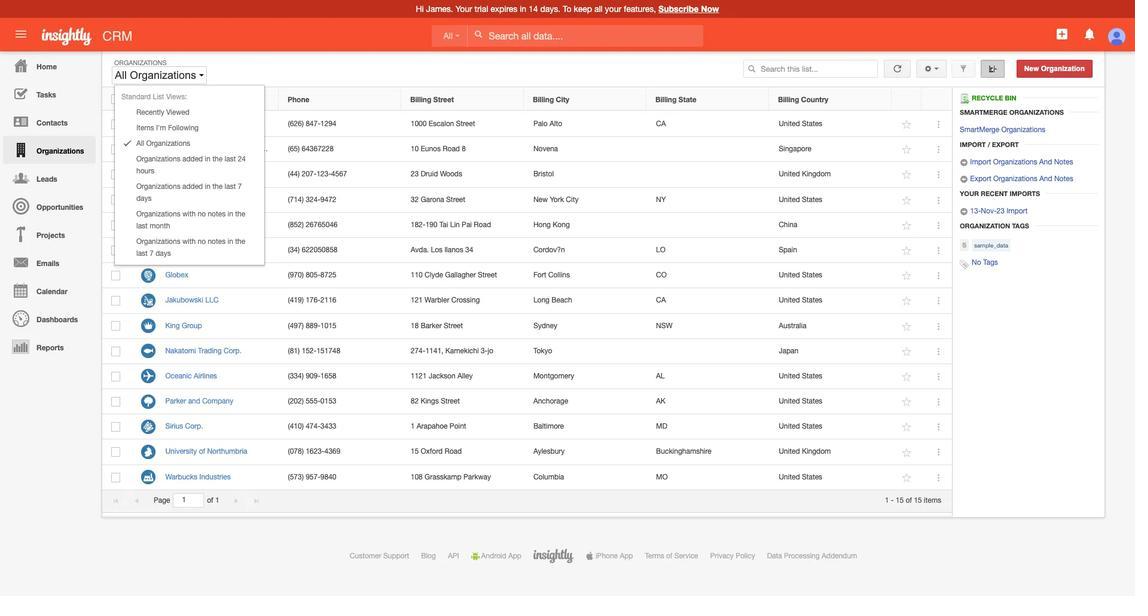 Task type: describe. For each thing, give the bounding box(es) containing it.
row containing warbucks industries
[[102, 465, 952, 490]]

last inside organizations added in the last 24 hours
[[225, 155, 236, 163]]

clampett oil and gas corp. link
[[165, 120, 260, 128]]

(410) 474-3433
[[288, 422, 336, 431]]

organizations inside organizations with no notes in the last month
[[136, 210, 180, 218]]

mo cell
[[647, 465, 770, 490]]

all organizations link
[[115, 136, 264, 151]]

your
[[605, 4, 621, 14]]

tags
[[983, 258, 998, 267]]

organizations inside all organizations "button"
[[130, 69, 196, 81]]

follow image for tokyo
[[902, 346, 913, 358]]

druid
[[421, 170, 438, 178]]

sydney cell
[[524, 314, 647, 339]]

957-
[[306, 473, 320, 481]]

(65) 64367228
[[288, 145, 334, 153]]

organizations up standard
[[114, 59, 167, 66]]

airlines
[[194, 372, 217, 380]]

your inside hi james. your trial expires in 14 days. to keep all your features, subscribe now
[[456, 4, 472, 14]]

32
[[411, 195, 419, 204]]

terms
[[645, 552, 664, 560]]

tokyo cell
[[524, 339, 647, 364]]

ny cell
[[647, 188, 770, 213]]

items
[[924, 496, 941, 505]]

calendar
[[37, 287, 67, 296]]

cell for 182-190 tai lin pai road
[[647, 213, 770, 238]]

fort collins cell
[[524, 263, 647, 288]]

billing for billing country
[[778, 95, 799, 104]]

oil for gas
[[197, 120, 205, 128]]

long beach cell
[[524, 288, 647, 314]]

151748
[[316, 347, 340, 355]]

united states cell for palo alto
[[770, 112, 892, 137]]

(65)
[[288, 145, 300, 153]]

road for 15 oxford road
[[445, 448, 462, 456]]

clampett oil and gas, singapore link
[[165, 145, 277, 153]]

3-
[[481, 347, 488, 355]]

columbia
[[533, 473, 564, 481]]

android app
[[481, 552, 521, 560]]

cog image
[[924, 65, 932, 73]]

108 grasskamp parkway cell
[[401, 465, 524, 490]]

all for all organizations "button"
[[115, 69, 127, 81]]

expires
[[491, 4, 518, 14]]

0 vertical spatial corp.
[[236, 120, 254, 128]]

united states for anchorage
[[779, 397, 822, 406]]

follow image for long beach
[[902, 296, 913, 307]]

15 oxford road
[[411, 448, 462, 456]]

nsw cell
[[647, 314, 770, 339]]

crm
[[102, 29, 132, 44]]

hong kong
[[533, 221, 570, 229]]

city inside the new york city cell
[[566, 195, 579, 204]]

of right terms
[[666, 552, 672, 560]]

2 column header from the left
[[922, 88, 952, 111]]

(626)
[[288, 120, 304, 128]]

sirius corp.
[[165, 422, 203, 431]]

(34)
[[288, 246, 300, 254]]

1141,
[[425, 347, 443, 355]]

novena cell
[[524, 137, 647, 162]]

23 inside cell
[[411, 170, 419, 178]]

cell for 10 eunos road 8
[[647, 137, 770, 162]]

1 - 15 of 15 items
[[885, 496, 941, 505]]

1 spain from the left
[[192, 246, 211, 254]]

lo cell
[[647, 238, 770, 263]]

globex, for globex, hong kong
[[165, 221, 190, 229]]

united states for long beach
[[779, 296, 822, 305]]

notifications image
[[1082, 27, 1097, 41]]

/
[[988, 141, 990, 148]]

organizations inside organizations link
[[37, 147, 84, 156]]

2 horizontal spatial 15
[[914, 496, 922, 505]]

8
[[462, 145, 466, 153]]

al cell
[[647, 364, 770, 389]]

32 garona street cell
[[401, 188, 524, 213]]

projects
[[37, 231, 65, 240]]

blog link
[[421, 552, 436, 560]]

organizations down smartmerge organizations
[[1001, 126, 1046, 134]]

northumbria
[[207, 448, 247, 456]]

kingdom for bristol
[[802, 170, 831, 178]]

items i'm following
[[136, 124, 199, 132]]

and for gas
[[207, 120, 219, 128]]

days inside organizations with no notes in the last 7 days
[[156, 249, 171, 258]]

row containing globex, spain
[[102, 238, 952, 263]]

states for fort collins
[[802, 271, 822, 279]]

smartmerge organizations link
[[960, 126, 1046, 134]]

llanos
[[445, 246, 463, 254]]

emails link
[[3, 248, 96, 276]]

row containing globex, hong kong
[[102, 213, 952, 238]]

1623-
[[306, 448, 324, 456]]

18 barker street
[[411, 321, 463, 330]]

in inside hi james. your trial expires in 14 days. to keep all your features, subscribe now
[[520, 4, 526, 14]]

in inside organizations with no notes in the last 7 days
[[228, 237, 233, 246]]

cell up the globex, hong kong link
[[156, 188, 279, 213]]

row containing (714) 324-9472
[[102, 188, 952, 213]]

the inside "organizations added in the last 7 days"
[[212, 182, 223, 191]]

recent
[[981, 190, 1008, 197]]

2116
[[320, 296, 336, 305]]

s
[[962, 241, 967, 249]]

united for anchorage
[[779, 397, 800, 406]]

street for 32 garona street
[[446, 195, 465, 204]]

home
[[37, 62, 57, 71]]

states for montgomery
[[802, 372, 822, 380]]

organizations with no notes in the last month
[[136, 210, 245, 230]]

2 horizontal spatial all
[[443, 31, 453, 41]]

united states for fort collins
[[779, 271, 822, 279]]

1000 escalon street cell
[[401, 112, 524, 137]]

row containing sirius corp.
[[102, 415, 952, 440]]

2 vertical spatial corp.
[[185, 422, 203, 431]]

sirius corp. link
[[165, 422, 209, 431]]

united for fort collins
[[779, 271, 800, 279]]

new york city
[[533, 195, 579, 204]]

united for palo alto
[[779, 120, 800, 128]]

cell for 274-1141, kamekichi 3-jo
[[647, 339, 770, 364]]

circle arrow right image for 13-nov-23 import
[[960, 208, 968, 216]]

los
[[431, 246, 443, 254]]

of inside row
[[199, 448, 205, 456]]

23 druid woods cell
[[401, 162, 524, 188]]

warbler
[[425, 296, 449, 305]]

organizations inside import organizations and notes link
[[993, 158, 1037, 166]]

row group containing clampett oil and gas corp.
[[102, 112, 952, 490]]

standard list views: link
[[100, 89, 264, 105]]

united states cell for new york city
[[770, 188, 892, 213]]

15 oxford road cell
[[401, 440, 524, 465]]

cell for 23 druid woods
[[647, 162, 770, 188]]

121
[[411, 296, 423, 305]]

co
[[656, 271, 667, 279]]

new for new organization
[[1024, 65, 1039, 73]]

1 vertical spatial road
[[474, 221, 491, 229]]

iphone app
[[596, 552, 633, 560]]

and for gas,
[[207, 145, 219, 153]]

1 arapahoe point cell
[[401, 415, 524, 440]]

smartmerge for smartmerge organizations
[[960, 126, 999, 134]]

(497) 889-1015
[[288, 321, 336, 330]]

909-
[[306, 372, 320, 380]]

(34) 622050858 cell
[[279, 238, 401, 263]]

montgomery
[[533, 372, 574, 380]]

oceanic airlines
[[165, 372, 217, 380]]

follow image for hong kong
[[902, 220, 913, 231]]

row containing (44) 207-123-4567
[[102, 162, 952, 188]]

billing country
[[778, 95, 828, 104]]

follow image for sydney
[[902, 321, 913, 332]]

billing for billing state
[[655, 95, 677, 104]]

app for iphone app
[[620, 552, 633, 560]]

ca for palo alto
[[656, 120, 666, 128]]

globex, spain
[[165, 246, 211, 254]]

show sidebar image
[[988, 65, 997, 73]]

states for palo alto
[[802, 120, 822, 128]]

days inside "organizations added in the last 7 days"
[[136, 194, 152, 203]]

cell down clampett oil and gas, singapore
[[156, 162, 279, 188]]

calendar link
[[3, 276, 96, 304]]

united kingdom for aylesbury
[[779, 448, 831, 456]]

ca cell for palo alto
[[647, 112, 770, 137]]

(970) 805-8725 cell
[[279, 263, 401, 288]]

1 field
[[174, 494, 204, 507]]

10 eunos road 8 cell
[[401, 137, 524, 162]]

(334) 909-1658 cell
[[279, 364, 401, 389]]

organizations added in the last 24 hours link
[[115, 151, 264, 179]]

hong kong cell
[[524, 213, 647, 238]]

kong inside cell
[[553, 221, 570, 229]]

cordov?n cell
[[524, 238, 647, 263]]

australia cell
[[770, 314, 892, 339]]

organization name
[[165, 95, 231, 104]]

china cell
[[770, 213, 892, 238]]

globex, spain link
[[165, 246, 217, 254]]

176-
[[306, 296, 320, 305]]

cordov?n
[[533, 246, 565, 254]]

1658
[[320, 372, 336, 380]]

1000 escalon street
[[411, 120, 475, 128]]

billing for billing street
[[410, 95, 431, 104]]

(626) 847-1294 cell
[[279, 112, 401, 137]]

support
[[383, 552, 409, 560]]

nov-
[[981, 207, 997, 215]]

1121 jackson alley cell
[[401, 364, 524, 389]]

notes for export organizations and notes
[[1054, 175, 1073, 183]]

organizations link
[[3, 136, 96, 164]]

show list view filters image
[[960, 65, 968, 73]]

274-1141, kamekichi 3-jo
[[411, 347, 493, 355]]

(714) 324-9472 cell
[[279, 188, 401, 213]]

kamekichi
[[445, 347, 479, 355]]

subscribe
[[659, 4, 699, 14]]

1 horizontal spatial your
[[960, 190, 979, 197]]

follow image for baltimore
[[902, 422, 913, 433]]

united states cell for montgomery
[[770, 364, 892, 389]]

follow image for cordov?n
[[902, 245, 913, 257]]

13-nov-23 import link
[[960, 207, 1028, 216]]

novena
[[533, 145, 558, 153]]

ca cell for long beach
[[647, 288, 770, 314]]

1 kong from the left
[[212, 221, 229, 229]]

follow image for montgomery
[[902, 371, 913, 383]]

of 1
[[207, 496, 219, 505]]

last inside "organizations added in the last 7 days"
[[225, 182, 236, 191]]

2 vertical spatial and
[[188, 397, 200, 406]]

singapore inside cell
[[779, 145, 812, 153]]

avda. los llanos 34 cell
[[401, 238, 524, 263]]

oil for gas,
[[197, 145, 205, 153]]

dashboards link
[[3, 304, 96, 333]]

no for 7
[[198, 237, 206, 246]]

nakatomi trading corp.
[[165, 347, 242, 355]]

new york city cell
[[524, 188, 647, 213]]

long beach
[[533, 296, 572, 305]]

274-1141, kamekichi 3-jo cell
[[401, 339, 524, 364]]

palo alto
[[533, 120, 562, 128]]

palo alto cell
[[524, 112, 647, 137]]

2 horizontal spatial organization
[[1041, 65, 1085, 73]]

1 singapore from the left
[[238, 145, 271, 153]]

united kingdom for bristol
[[779, 170, 831, 178]]

united states cell for columbia
[[770, 465, 892, 490]]

tasks
[[37, 90, 56, 99]]

street for 82 kings street
[[441, 397, 460, 406]]

in inside "organizations added in the last 7 days"
[[205, 182, 210, 191]]

standard
[[121, 93, 151, 101]]

all for the all organizations 'link'
[[136, 139, 144, 148]]

hong inside hong kong cell
[[533, 221, 551, 229]]

8725
[[320, 271, 336, 279]]

ak
[[656, 397, 666, 406]]

android app link
[[471, 552, 521, 560]]

api
[[448, 552, 459, 560]]

110 clyde gallagher street cell
[[401, 263, 524, 288]]

united for bristol
[[779, 170, 800, 178]]

2 vertical spatial import
[[1007, 207, 1028, 215]]

aylesbury cell
[[524, 440, 647, 465]]

follow image for columbia
[[902, 472, 913, 484]]

import for import organizations and notes
[[970, 158, 991, 166]]

the inside organizations with no notes in the last 7 days
[[235, 237, 245, 246]]

row containing parker and company
[[102, 389, 952, 415]]

jo
[[488, 347, 493, 355]]

viewed
[[166, 108, 190, 117]]

182-
[[411, 221, 425, 229]]

and for import organizations and notes
[[1039, 158, 1052, 166]]

united for long beach
[[779, 296, 800, 305]]

row containing oceanic airlines
[[102, 364, 952, 389]]

dashboards
[[37, 315, 78, 324]]

united states for columbia
[[779, 473, 822, 481]]

0 horizontal spatial 1
[[215, 496, 219, 505]]

(852) 26765046
[[288, 221, 338, 229]]

follow image for fort collins
[[902, 270, 913, 282]]



Task type: vqa. For each thing, say whether or not it's contained in the screenshot.
Not Started cell associated with 3. Invite your team
no



Task type: locate. For each thing, give the bounding box(es) containing it.
0 horizontal spatial your
[[456, 4, 472, 14]]

0 horizontal spatial hong
[[192, 221, 210, 229]]

organizations inside "organizations added in the last 7 days"
[[136, 182, 180, 191]]

notes down import organizations and notes
[[1054, 175, 1073, 183]]

1 ca cell from the top
[[647, 112, 770, 137]]

street inside the 32 garona street cell
[[446, 195, 465, 204]]

in inside organizations added in the last 24 hours
[[205, 155, 210, 163]]

white image
[[474, 30, 483, 38]]

0 vertical spatial circle arrow right image
[[960, 159, 968, 167]]

2 kong from the left
[[553, 221, 570, 229]]

added inside "organizations added in the last 7 days"
[[182, 182, 203, 191]]

7 united states cell from the top
[[770, 415, 892, 440]]

united states for baltimore
[[779, 422, 822, 431]]

0 vertical spatial city
[[556, 95, 569, 104]]

organizations down hours
[[136, 182, 180, 191]]

7 down month in the top of the page
[[150, 249, 154, 258]]

2 kingdom from the top
[[802, 448, 831, 456]]

1 clampett from the top
[[165, 120, 195, 128]]

follow image for novena
[[902, 144, 913, 156]]

road for 10 eunos road 8
[[443, 145, 460, 153]]

data processing addendum link
[[767, 552, 857, 560]]

8 united from the top
[[779, 422, 800, 431]]

export
[[992, 141, 1019, 148], [970, 175, 991, 183]]

follow image
[[902, 144, 913, 156], [902, 170, 913, 181], [902, 220, 913, 231], [902, 245, 913, 257], [902, 371, 913, 383], [902, 422, 913, 433], [902, 447, 913, 458]]

states for anchorage
[[802, 397, 822, 406]]

with up globex, hong kong
[[182, 210, 196, 218]]

1 vertical spatial circle arrow right image
[[960, 208, 968, 216]]

1 column header from the left
[[892, 88, 922, 111]]

customer support
[[350, 552, 409, 560]]

street inside 82 kings street cell
[[441, 397, 460, 406]]

road left 8
[[443, 145, 460, 153]]

row containing king group
[[102, 314, 952, 339]]

billing left state
[[655, 95, 677, 104]]

new left york
[[533, 195, 548, 204]]

6 row from the top
[[102, 213, 952, 238]]

row group
[[102, 112, 952, 490]]

1 circle arrow right image from the top
[[960, 159, 968, 167]]

7 united from the top
[[779, 397, 800, 406]]

your down circle arrow left icon
[[960, 190, 979, 197]]

4 row from the top
[[102, 162, 952, 188]]

the inside organizations with no notes in the last month
[[235, 210, 245, 218]]

processing
[[784, 552, 820, 560]]

(573) 957-9840 cell
[[279, 465, 401, 490]]

street inside 110 clyde gallagher street cell
[[478, 271, 497, 279]]

7 down 24
[[238, 182, 242, 191]]

ca down co
[[656, 296, 666, 305]]

city up alto
[[556, 95, 569, 104]]

the right the globex, spain link
[[235, 237, 245, 246]]

1 ca from the top
[[656, 120, 666, 128]]

13 row from the top
[[102, 389, 952, 415]]

2 and from the top
[[1039, 175, 1052, 183]]

622050858
[[302, 246, 338, 254]]

row up cordov?n
[[102, 213, 952, 238]]

all organizations for all organizations "button"
[[115, 69, 199, 81]]

1 billing from the left
[[410, 95, 431, 104]]

views:
[[166, 93, 187, 101]]

0 vertical spatial ca
[[656, 120, 666, 128]]

hong up organizations with no notes in the last 7 days
[[192, 221, 210, 229]]

12 row from the top
[[102, 364, 952, 389]]

1 vertical spatial oil
[[197, 145, 205, 153]]

(852) 26765046 cell
[[279, 213, 401, 238]]

united states for montgomery
[[779, 372, 822, 380]]

7 follow image from the top
[[902, 447, 913, 458]]

in down organizations added in the last 24 hours
[[205, 182, 210, 191]]

smartmerge for smartmerge organizations
[[960, 108, 1008, 116]]

organization up recently viewed link
[[165, 95, 209, 104]]

1 vertical spatial all organizations
[[136, 139, 190, 148]]

service
[[674, 552, 698, 560]]

1 horizontal spatial 7
[[238, 182, 242, 191]]

15 inside cell
[[411, 448, 419, 456]]

Search all data.... text field
[[468, 25, 704, 47]]

0 vertical spatial ca cell
[[647, 112, 770, 137]]

7 states from the top
[[802, 422, 822, 431]]

1 vertical spatial with
[[182, 237, 196, 246]]

row up the columbia
[[102, 440, 952, 465]]

circle arrow right image inside 13-nov-23 import link
[[960, 208, 968, 216]]

features,
[[624, 4, 656, 14]]

in up the globex, hong kong link
[[228, 210, 233, 218]]

ca cell down state
[[647, 112, 770, 137]]

globex, for globex, spain
[[165, 246, 190, 254]]

organizations inside organizations with no notes in the last 7 days
[[136, 237, 180, 246]]

organizations inside organizations added in the last 24 hours
[[136, 155, 180, 163]]

3 united from the top
[[779, 195, 800, 204]]

smartmerge down recycle
[[960, 108, 1008, 116]]

0 vertical spatial with
[[182, 210, 196, 218]]

1 horizontal spatial new
[[1024, 65, 1039, 73]]

8 row from the top
[[102, 263, 952, 288]]

2 billing from the left
[[533, 95, 554, 104]]

(419)
[[288, 296, 304, 305]]

1 hong from the left
[[192, 221, 210, 229]]

columbia cell
[[524, 465, 647, 490]]

united states cell for long beach
[[770, 288, 892, 314]]

spain inside cell
[[779, 246, 797, 254]]

md cell
[[647, 415, 770, 440]]

4 billing from the left
[[778, 95, 799, 104]]

clampett
[[165, 120, 195, 128], [165, 145, 195, 153]]

1 vertical spatial and
[[1039, 175, 1052, 183]]

474-
[[306, 422, 320, 431]]

1 horizontal spatial app
[[620, 552, 633, 560]]

15 row from the top
[[102, 440, 952, 465]]

the down organizations added in the last 24 hours
[[212, 182, 223, 191]]

column header down the cog icon
[[922, 88, 952, 111]]

82 kings street cell
[[401, 389, 524, 415]]

2 row from the top
[[102, 112, 952, 137]]

2 with from the top
[[182, 237, 196, 246]]

hi james. your trial expires in 14 days. to keep all your features, subscribe now
[[416, 4, 719, 14]]

notes for organizations with no notes in the last 7 days
[[208, 237, 226, 246]]

and left gas
[[207, 120, 219, 128]]

1 vertical spatial kingdom
[[802, 448, 831, 456]]

2 singapore from the left
[[779, 145, 812, 153]]

iphone app link
[[585, 552, 633, 560]]

324-
[[306, 195, 320, 204]]

follow image
[[902, 119, 913, 130], [902, 195, 913, 206], [902, 270, 913, 282], [902, 296, 913, 307], [902, 321, 913, 332], [902, 346, 913, 358], [902, 397, 913, 408], [902, 472, 913, 484]]

corp. right sirius
[[185, 422, 203, 431]]

1 left arapahoe
[[411, 422, 415, 431]]

united states cell for baltimore
[[770, 415, 892, 440]]

1 vertical spatial import
[[970, 158, 991, 166]]

2 hong from the left
[[533, 221, 551, 229]]

0 vertical spatial export
[[992, 141, 1019, 148]]

2 added from the top
[[182, 182, 203, 191]]

0 horizontal spatial days
[[136, 194, 152, 203]]

1 vertical spatial ca
[[656, 296, 666, 305]]

app right iphone
[[620, 552, 633, 560]]

(44) 207-123-4567 cell
[[279, 162, 401, 188]]

states for long beach
[[802, 296, 822, 305]]

5 follow image from the top
[[902, 321, 913, 332]]

all inside "button"
[[115, 69, 127, 81]]

clampett for clampett oil and gas, singapore
[[165, 145, 195, 153]]

row containing clampett oil and gas corp.
[[102, 112, 952, 137]]

row containing clampett oil and gas, singapore
[[102, 137, 952, 162]]

None checkbox
[[111, 120, 120, 129], [111, 145, 120, 154], [111, 220, 120, 230], [111, 296, 120, 306], [111, 321, 120, 331], [111, 422, 120, 432], [111, 120, 120, 129], [111, 145, 120, 154], [111, 220, 120, 230], [111, 296, 120, 306], [111, 321, 120, 331], [111, 422, 120, 432]]

of right -
[[906, 496, 912, 505]]

1 horizontal spatial 15
[[896, 496, 904, 505]]

1 kingdom from the top
[[802, 170, 831, 178]]

circle arrow right image for import organizations and notes
[[960, 159, 968, 167]]

121 warbler crossing cell
[[401, 288, 524, 314]]

None checkbox
[[111, 94, 120, 104], [111, 170, 120, 180], [111, 195, 120, 205], [111, 246, 120, 255], [111, 271, 120, 281], [111, 347, 120, 356], [111, 372, 120, 381], [111, 397, 120, 407], [111, 448, 120, 457], [111, 473, 120, 482], [111, 94, 120, 104], [111, 170, 120, 180], [111, 195, 120, 205], [111, 246, 120, 255], [111, 271, 120, 281], [111, 347, 120, 356], [111, 372, 120, 381], [111, 397, 120, 407], [111, 448, 120, 457], [111, 473, 120, 482]]

corp. right gas
[[236, 120, 254, 128]]

states for baltimore
[[802, 422, 822, 431]]

0 vertical spatial your
[[456, 4, 472, 14]]

1 vertical spatial 7
[[150, 249, 154, 258]]

navigation
[[0, 51, 96, 361]]

2 no from the top
[[198, 237, 206, 246]]

in down the globex, hong kong link
[[228, 237, 233, 246]]

1 vertical spatial corp.
[[224, 347, 242, 355]]

with for 7
[[182, 237, 196, 246]]

nakatomi trading corp. link
[[165, 347, 248, 355]]

(202)
[[288, 397, 304, 406]]

(81) 152-151748 cell
[[279, 339, 401, 364]]

14
[[529, 4, 538, 14]]

1 follow image from the top
[[902, 119, 913, 130]]

street for 18 barker street
[[444, 321, 463, 330]]

row containing organization name
[[102, 88, 952, 111]]

(497) 889-1015 cell
[[279, 314, 401, 339]]

1 horizontal spatial all
[[136, 139, 144, 148]]

2 states from the top
[[802, 195, 822, 204]]

1 for 1 arapahoe point
[[411, 422, 415, 431]]

organizations with no notes in the last month link
[[115, 206, 264, 234]]

5 united states from the top
[[779, 372, 822, 380]]

2 globex, from the top
[[165, 246, 190, 254]]

added for days
[[182, 182, 203, 191]]

and up imports
[[1039, 175, 1052, 183]]

clampett down viewed
[[165, 120, 195, 128]]

organizations up month in the top of the page
[[136, 210, 180, 218]]

united for columbia
[[779, 473, 800, 481]]

in down clampett oil and gas, singapore
[[205, 155, 210, 163]]

0 vertical spatial added
[[182, 155, 203, 163]]

1 vertical spatial organization
[[165, 95, 209, 104]]

2 spain from the left
[[779, 246, 797, 254]]

ca down billing state
[[656, 120, 666, 128]]

(410) 474-3433 cell
[[279, 415, 401, 440]]

1 united from the top
[[779, 120, 800, 128]]

0 vertical spatial new
[[1024, 65, 1039, 73]]

kong down york
[[553, 221, 570, 229]]

108
[[411, 473, 423, 481]]

6 united from the top
[[779, 372, 800, 380]]

organization for organization name
[[165, 95, 209, 104]]

row down bristol on the left top
[[102, 188, 952, 213]]

your
[[456, 4, 472, 14], [960, 190, 979, 197]]

notes for organizations with no notes in the last month
[[208, 210, 226, 218]]

1 inside cell
[[411, 422, 415, 431]]

0 vertical spatial all
[[443, 31, 453, 41]]

11 row from the top
[[102, 339, 952, 364]]

1 vertical spatial clampett
[[165, 145, 195, 153]]

app right android
[[508, 552, 521, 560]]

anchorage
[[533, 397, 568, 406]]

1 oil from the top
[[197, 120, 205, 128]]

days down hours
[[136, 194, 152, 203]]

jakubowski llc
[[165, 296, 219, 305]]

4 united states cell from the top
[[770, 288, 892, 314]]

with for month
[[182, 210, 196, 218]]

organizations down month in the top of the page
[[136, 237, 180, 246]]

street up the 1000 escalon street
[[433, 95, 454, 104]]

with inside organizations with no notes in the last month
[[182, 210, 196, 218]]

hi
[[416, 4, 424, 14]]

23 up organization tags
[[997, 207, 1005, 215]]

3 billing from the left
[[655, 95, 677, 104]]

data processing addendum
[[767, 552, 857, 560]]

ca cell up nsw
[[647, 288, 770, 314]]

globex, hong kong
[[165, 221, 229, 229]]

0 vertical spatial 7
[[238, 182, 242, 191]]

singapore cell
[[770, 137, 892, 162]]

ny
[[656, 195, 666, 204]]

buckinghamshire cell
[[647, 440, 770, 465]]

row containing university of northumbria
[[102, 440, 952, 465]]

all organizations up list
[[115, 69, 199, 81]]

23
[[411, 170, 419, 178], [997, 207, 1005, 215]]

1121
[[411, 372, 427, 380]]

united states cell for anchorage
[[770, 389, 892, 415]]

1 notes from the top
[[208, 210, 226, 218]]

6 follow image from the top
[[902, 346, 913, 358]]

ca for long beach
[[656, 296, 666, 305]]

1 vertical spatial city
[[566, 195, 579, 204]]

with down globex, hong kong
[[182, 237, 196, 246]]

1 for 1 - 15 of 15 items
[[885, 496, 889, 505]]

0 vertical spatial all organizations
[[115, 69, 199, 81]]

1 vertical spatial notes
[[1054, 175, 1073, 183]]

2 united states from the top
[[779, 195, 822, 204]]

last
[[225, 155, 236, 163], [225, 182, 236, 191], [136, 222, 148, 230], [136, 249, 148, 258]]

1 vertical spatial all
[[115, 69, 127, 81]]

1015
[[320, 321, 336, 330]]

organizations down the items i'm following in the left top of the page
[[146, 139, 190, 148]]

5 states from the top
[[802, 372, 822, 380]]

1 follow image from the top
[[902, 144, 913, 156]]

3 follow image from the top
[[902, 270, 913, 282]]

and for export organizations and notes
[[1039, 175, 1052, 183]]

1 vertical spatial new
[[533, 195, 548, 204]]

7 inside "organizations added in the last 7 days"
[[238, 182, 242, 191]]

0 horizontal spatial 7
[[150, 249, 154, 258]]

2 follow image from the top
[[902, 170, 913, 181]]

1 horizontal spatial 1
[[411, 422, 415, 431]]

the
[[212, 155, 223, 163], [212, 182, 223, 191], [235, 210, 245, 218], [235, 237, 245, 246]]

street right kings
[[441, 397, 460, 406]]

1 app from the left
[[508, 552, 521, 560]]

(078)
[[288, 448, 304, 456]]

recycle bin
[[972, 94, 1016, 102]]

0 vertical spatial oil
[[197, 120, 205, 128]]

1 smartmerge from the top
[[960, 108, 1008, 116]]

united kingdom cell for aylesbury
[[770, 440, 892, 465]]

3 states from the top
[[802, 271, 822, 279]]

(497)
[[288, 321, 304, 330]]

110 clyde gallagher street
[[411, 271, 497, 279]]

1 vertical spatial your
[[960, 190, 979, 197]]

1 vertical spatial globex,
[[165, 246, 190, 254]]

circle arrow left image
[[960, 175, 968, 184]]

1 notes from the top
[[1054, 158, 1073, 166]]

export right circle arrow left icon
[[970, 175, 991, 183]]

1 horizontal spatial export
[[992, 141, 1019, 148]]

0 vertical spatial notes
[[1054, 158, 1073, 166]]

2 vertical spatial all
[[136, 139, 144, 148]]

avda.
[[411, 246, 429, 254]]

globex
[[165, 271, 188, 279]]

row down fort
[[102, 288, 952, 314]]

1 vertical spatial no
[[198, 237, 206, 246]]

3 row from the top
[[102, 137, 952, 162]]

9 row from the top
[[102, 288, 952, 314]]

cell up co cell
[[647, 213, 770, 238]]

7 inside organizations with no notes in the last 7 days
[[150, 249, 154, 258]]

0 vertical spatial clampett
[[165, 120, 195, 128]]

0 horizontal spatial new
[[533, 195, 548, 204]]

0 vertical spatial united kingdom
[[779, 170, 831, 178]]

import down /
[[970, 158, 991, 166]]

1 horizontal spatial singapore
[[779, 145, 812, 153]]

7 row from the top
[[102, 238, 952, 263]]

0 vertical spatial days
[[136, 194, 152, 203]]

no for month
[[198, 210, 206, 218]]

billing up palo
[[533, 95, 554, 104]]

organization tags
[[960, 222, 1029, 230]]

recycle bin link
[[960, 94, 1022, 104]]

refresh list image
[[892, 65, 903, 73]]

row containing nakatomi trading corp.
[[102, 339, 952, 364]]

row down aylesbury at the left bottom of the page
[[102, 465, 952, 490]]

2 vertical spatial road
[[445, 448, 462, 456]]

clampett oil and gas corp.
[[165, 120, 254, 128]]

5 follow image from the top
[[902, 371, 913, 383]]

15 right -
[[896, 496, 904, 505]]

all inside 'link'
[[136, 139, 144, 148]]

9840
[[320, 473, 336, 481]]

4 states from the top
[[802, 296, 822, 305]]

clampett up organizations added in the last 24 hours
[[165, 145, 195, 153]]

0 horizontal spatial 23
[[411, 170, 419, 178]]

2 horizontal spatial 1
[[885, 496, 889, 505]]

street inside 1000 escalon street cell
[[456, 120, 475, 128]]

10 row from the top
[[102, 314, 952, 339]]

no inside organizations with no notes in the last 7 days
[[198, 237, 206, 246]]

1 united states from the top
[[779, 120, 822, 128]]

street right barker
[[444, 321, 463, 330]]

all organizations inside 'link'
[[136, 139, 190, 148]]

(202) 555-0153 cell
[[279, 389, 401, 415]]

of right 1 field
[[207, 496, 213, 505]]

street right the garona
[[446, 195, 465, 204]]

0 vertical spatial no
[[198, 210, 206, 218]]

follow image for bristol
[[902, 170, 913, 181]]

1 vertical spatial export
[[970, 175, 991, 183]]

23 left druid
[[411, 170, 419, 178]]

0 vertical spatial smartmerge
[[960, 108, 1008, 116]]

notes up export organizations and notes
[[1054, 158, 1073, 166]]

states for columbia
[[802, 473, 822, 481]]

warbucks industries link
[[165, 473, 237, 481]]

parkway
[[464, 473, 491, 481]]

co cell
[[647, 263, 770, 288]]

row containing globex
[[102, 263, 952, 288]]

no down the globex, hong kong link
[[198, 237, 206, 246]]

0 horizontal spatial kong
[[212, 221, 229, 229]]

united kingdom cell for bristol
[[770, 162, 892, 188]]

8 united states cell from the top
[[770, 465, 892, 490]]

0 vertical spatial notes
[[208, 210, 226, 218]]

singapore down billing country
[[779, 145, 812, 153]]

lo
[[656, 246, 666, 254]]

0 horizontal spatial export
[[970, 175, 991, 183]]

search image
[[748, 65, 756, 73]]

bristol cell
[[524, 162, 647, 188]]

organizations
[[114, 59, 167, 66], [130, 69, 196, 81], [1001, 126, 1046, 134], [146, 139, 190, 148], [37, 147, 84, 156], [136, 155, 180, 163], [993, 158, 1037, 166], [993, 175, 1037, 183], [136, 182, 180, 191], [136, 210, 180, 218], [136, 237, 180, 246]]

new
[[1024, 65, 1039, 73], [533, 195, 548, 204]]

last inside organizations with no notes in the last month
[[136, 222, 148, 230]]

circle arrow right image inside import organizations and notes link
[[960, 159, 968, 167]]

cell
[[647, 137, 770, 162], [156, 162, 279, 188], [647, 162, 770, 188], [156, 188, 279, 213], [647, 213, 770, 238], [647, 339, 770, 364]]

5 united states cell from the top
[[770, 364, 892, 389]]

home link
[[3, 51, 96, 80]]

follow image for new york city
[[902, 195, 913, 206]]

row down sydney
[[102, 339, 952, 364]]

1 no from the top
[[198, 210, 206, 218]]

last inside organizations with no notes in the last 7 days
[[136, 249, 148, 258]]

1 united kingdom cell from the top
[[770, 162, 892, 188]]

1 with from the top
[[182, 210, 196, 218]]

2 united kingdom cell from the top
[[770, 440, 892, 465]]

notes for import organizations and notes
[[1054, 158, 1073, 166]]

billing up 1000
[[410, 95, 431, 104]]

road right oxford
[[445, 448, 462, 456]]

parker and company
[[165, 397, 233, 406]]

your left trial
[[456, 4, 472, 14]]

1 vertical spatial added
[[182, 182, 203, 191]]

navigation containing home
[[0, 51, 96, 361]]

1 and from the top
[[1039, 158, 1052, 166]]

0 horizontal spatial 15
[[411, 448, 419, 456]]

organization down nov-
[[960, 222, 1010, 230]]

new inside cell
[[533, 195, 548, 204]]

row up palo
[[102, 88, 952, 111]]

5 united from the top
[[779, 296, 800, 305]]

2 oil from the top
[[197, 145, 205, 153]]

(419) 176-2116 cell
[[279, 288, 401, 314]]

organization down notifications icon
[[1041, 65, 1085, 73]]

app for android app
[[508, 552, 521, 560]]

1 globex, from the top
[[165, 221, 190, 229]]

1 vertical spatial united kingdom
[[779, 448, 831, 456]]

8 follow image from the top
[[902, 472, 913, 484]]

18
[[411, 321, 419, 330]]

all up standard
[[115, 69, 127, 81]]

0 horizontal spatial spain
[[192, 246, 211, 254]]

1 horizontal spatial spain
[[779, 246, 797, 254]]

ca
[[656, 120, 666, 128], [656, 296, 666, 305]]

point
[[450, 422, 466, 431]]

1 united kingdom from the top
[[779, 170, 831, 178]]

1 vertical spatial united kingdom cell
[[770, 440, 892, 465]]

row
[[102, 88, 952, 111], [102, 112, 952, 137], [102, 137, 952, 162], [102, 162, 952, 188], [102, 188, 952, 213], [102, 213, 952, 238], [102, 238, 952, 263], [102, 263, 952, 288], [102, 288, 952, 314], [102, 314, 952, 339], [102, 339, 952, 364], [102, 364, 952, 389], [102, 389, 952, 415], [102, 415, 952, 440], [102, 440, 952, 465], [102, 465, 952, 490]]

organization for organization tags
[[960, 222, 1010, 230]]

new for new york city
[[533, 195, 548, 204]]

0 vertical spatial road
[[443, 145, 460, 153]]

billing for billing city
[[533, 95, 554, 104]]

eunos
[[421, 145, 441, 153]]

0 vertical spatial kingdom
[[802, 170, 831, 178]]

billing left country
[[778, 95, 799, 104]]

circle arrow right image left 13-
[[960, 208, 968, 216]]

import left /
[[960, 141, 986, 148]]

2 notes from the top
[[208, 237, 226, 246]]

organizations up hours
[[136, 155, 180, 163]]

following
[[168, 124, 199, 132]]

street right escalon
[[456, 120, 475, 128]]

0 vertical spatial 23
[[411, 170, 419, 178]]

notes inside organizations with no notes in the last 7 days
[[208, 237, 226, 246]]

182-190 tai lin pai road cell
[[401, 213, 524, 238]]

no
[[972, 258, 981, 267]]

states for new york city
[[802, 195, 822, 204]]

1 added from the top
[[182, 155, 203, 163]]

1 united states cell from the top
[[770, 112, 892, 137]]

1 horizontal spatial organization
[[960, 222, 1010, 230]]

days
[[136, 194, 152, 203], [156, 249, 171, 258]]

reports
[[37, 343, 64, 352]]

organizations up list
[[130, 69, 196, 81]]

0 vertical spatial globex,
[[165, 221, 190, 229]]

2 follow image from the top
[[902, 195, 913, 206]]

row up baltimore
[[102, 389, 952, 415]]

alley
[[458, 372, 473, 380]]

street inside 18 barker street cell
[[444, 321, 463, 330]]

the inside organizations added in the last 24 hours
[[212, 155, 223, 163]]

7 follow image from the top
[[902, 397, 913, 408]]

kingdom
[[802, 170, 831, 178], [802, 448, 831, 456]]

10 united from the top
[[779, 473, 800, 481]]

ca cell
[[647, 112, 770, 137], [647, 288, 770, 314]]

0 vertical spatial and
[[1039, 158, 1052, 166]]

6 united states cell from the top
[[770, 389, 892, 415]]

the down clampett oil and gas, singapore
[[212, 155, 223, 163]]

new right show sidebar icon
[[1024, 65, 1039, 73]]

1 left -
[[885, 496, 889, 505]]

anchorage cell
[[524, 389, 647, 415]]

imports
[[1010, 190, 1040, 197]]

and
[[1039, 158, 1052, 166], [1039, 175, 1052, 183]]

1 vertical spatial days
[[156, 249, 171, 258]]

1294
[[320, 120, 336, 128]]

all organizations down i'm
[[136, 139, 190, 148]]

in inside organizations with no notes in the last month
[[228, 210, 233, 218]]

2 circle arrow right image from the top
[[960, 208, 968, 216]]

and left gas,
[[207, 145, 219, 153]]

all down "items"
[[136, 139, 144, 148]]

singapore up 24
[[238, 145, 271, 153]]

import up the "tags"
[[1007, 207, 1028, 215]]

kingdom for aylesbury
[[802, 448, 831, 456]]

the down organizations added in the last 7 days link
[[235, 210, 245, 218]]

all organizations for the all organizations 'link'
[[136, 139, 190, 148]]

united for montgomery
[[779, 372, 800, 380]]

with inside organizations with no notes in the last 7 days
[[182, 237, 196, 246]]

4 follow image from the top
[[902, 296, 913, 307]]

2 app from the left
[[620, 552, 633, 560]]

9 united from the top
[[779, 448, 800, 456]]

1 vertical spatial notes
[[208, 237, 226, 246]]

1 vertical spatial ca cell
[[647, 288, 770, 314]]

row up long
[[102, 263, 952, 288]]

6 united states from the top
[[779, 397, 822, 406]]

1 horizontal spatial kong
[[553, 221, 570, 229]]

108 grasskamp parkway
[[411, 473, 491, 481]]

added down organizations added in the last 24 hours
[[182, 182, 203, 191]]

0 vertical spatial import
[[960, 141, 986, 148]]

cell up ak cell
[[647, 339, 770, 364]]

montgomery cell
[[524, 364, 647, 389]]

ak cell
[[647, 389, 770, 415]]

united states cell for fort collins
[[770, 263, 892, 288]]

added inside organizations added in the last 24 hours
[[182, 155, 203, 163]]

15 left items
[[914, 496, 922, 505]]

(078) 1623-4369
[[288, 448, 340, 456]]

(202) 555-0153
[[288, 397, 336, 406]]

(410)
[[288, 422, 304, 431]]

row down novena
[[102, 162, 952, 188]]

column header
[[892, 88, 922, 111], [922, 88, 952, 111]]

united states cell
[[770, 112, 892, 137], [770, 188, 892, 213], [770, 263, 892, 288], [770, 288, 892, 314], [770, 364, 892, 389], [770, 389, 892, 415], [770, 415, 892, 440], [770, 465, 892, 490]]

row containing jakubowski llc
[[102, 288, 952, 314]]

0 vertical spatial united kingdom cell
[[770, 162, 892, 188]]

china
[[779, 221, 797, 229]]

2 united states cell from the top
[[770, 188, 892, 213]]

with
[[182, 210, 196, 218], [182, 237, 196, 246]]

3 united states from the top
[[779, 271, 822, 279]]

16 row from the top
[[102, 465, 952, 490]]

organizations inside export organizations and notes link
[[993, 175, 1037, 183]]

united states for new york city
[[779, 195, 822, 204]]

organizations up export organizations and notes link
[[993, 158, 1037, 166]]

1 horizontal spatial days
[[156, 249, 171, 258]]

united for baltimore
[[779, 422, 800, 431]]

japan cell
[[770, 339, 892, 364]]

no tags
[[972, 258, 998, 267]]

1 states from the top
[[802, 120, 822, 128]]

0 vertical spatial organization
[[1041, 65, 1085, 73]]

circle arrow right image
[[960, 159, 968, 167], [960, 208, 968, 216]]

6 follow image from the top
[[902, 422, 913, 433]]

list
[[153, 93, 164, 101]]

0 horizontal spatial all
[[115, 69, 127, 81]]

king group link
[[165, 321, 208, 330]]

kings
[[421, 397, 439, 406]]

6 states from the top
[[802, 397, 822, 406]]

to
[[563, 4, 572, 14]]

1 vertical spatial 23
[[997, 207, 1005, 215]]

of right university
[[199, 448, 205, 456]]

(81)
[[288, 347, 300, 355]]

all organizations inside "button"
[[115, 69, 199, 81]]

121 warbler crossing
[[411, 296, 480, 305]]

emails
[[37, 259, 59, 268]]

added for hours
[[182, 155, 203, 163]]

follow image for anchorage
[[902, 397, 913, 408]]

no inside organizations with no notes in the last month
[[198, 210, 206, 218]]

escalon
[[429, 120, 454, 128]]

2 smartmerge from the top
[[960, 126, 999, 134]]

united kingdom cell
[[770, 162, 892, 188], [770, 440, 892, 465]]

follow image for aylesbury
[[902, 447, 913, 458]]

26765046
[[306, 221, 338, 229]]

united for aylesbury
[[779, 448, 800, 456]]

1 vertical spatial smartmerge
[[960, 126, 999, 134]]

0 horizontal spatial organization
[[165, 95, 209, 104]]

leads link
[[3, 164, 96, 192]]

1 down industries
[[215, 496, 219, 505]]

street for 1000 escalon street
[[456, 120, 475, 128]]

united for new york city
[[779, 195, 800, 204]]

2 united kingdom from the top
[[779, 448, 831, 456]]

1 vertical spatial and
[[207, 145, 219, 153]]

4 follow image from the top
[[902, 245, 913, 257]]

18 barker street cell
[[401, 314, 524, 339]]

0 horizontal spatial singapore
[[238, 145, 271, 153]]

all
[[443, 31, 453, 41], [115, 69, 127, 81], [136, 139, 144, 148]]

182-190 tai lin pai road
[[411, 221, 491, 229]]

baltimore cell
[[524, 415, 647, 440]]

united states for palo alto
[[779, 120, 822, 128]]

2 vertical spatial organization
[[960, 222, 1010, 230]]

road
[[443, 145, 460, 153], [474, 221, 491, 229], [445, 448, 462, 456]]

all down "james." in the top of the page
[[443, 31, 453, 41]]

Search this list... text field
[[744, 60, 878, 78]]

82 kings street
[[411, 397, 460, 406]]

1 horizontal spatial 23
[[997, 207, 1005, 215]]

8 united states from the top
[[779, 473, 822, 481]]

globex, hong kong link
[[165, 221, 235, 229]]

notes inside organizations with no notes in the last month
[[208, 210, 226, 218]]

notes down the globex, hong kong link
[[208, 237, 226, 246]]

3 united states cell from the top
[[770, 263, 892, 288]]

0 vertical spatial and
[[207, 120, 219, 128]]

import for import / export
[[960, 141, 986, 148]]

hong up cordov?n
[[533, 221, 551, 229]]

clampett for clampett oil and gas corp.
[[165, 120, 195, 128]]

(65) 64367228 cell
[[279, 137, 401, 162]]

0 horizontal spatial app
[[508, 552, 521, 560]]

1 horizontal spatial hong
[[533, 221, 551, 229]]

(078) 1623-4369 cell
[[279, 440, 401, 465]]

5 row from the top
[[102, 188, 952, 213]]

follow image for palo alto
[[902, 119, 913, 130]]

0153
[[320, 397, 336, 406]]

spain cell
[[770, 238, 892, 263]]

organizations inside the all organizations 'link'
[[146, 139, 190, 148]]



